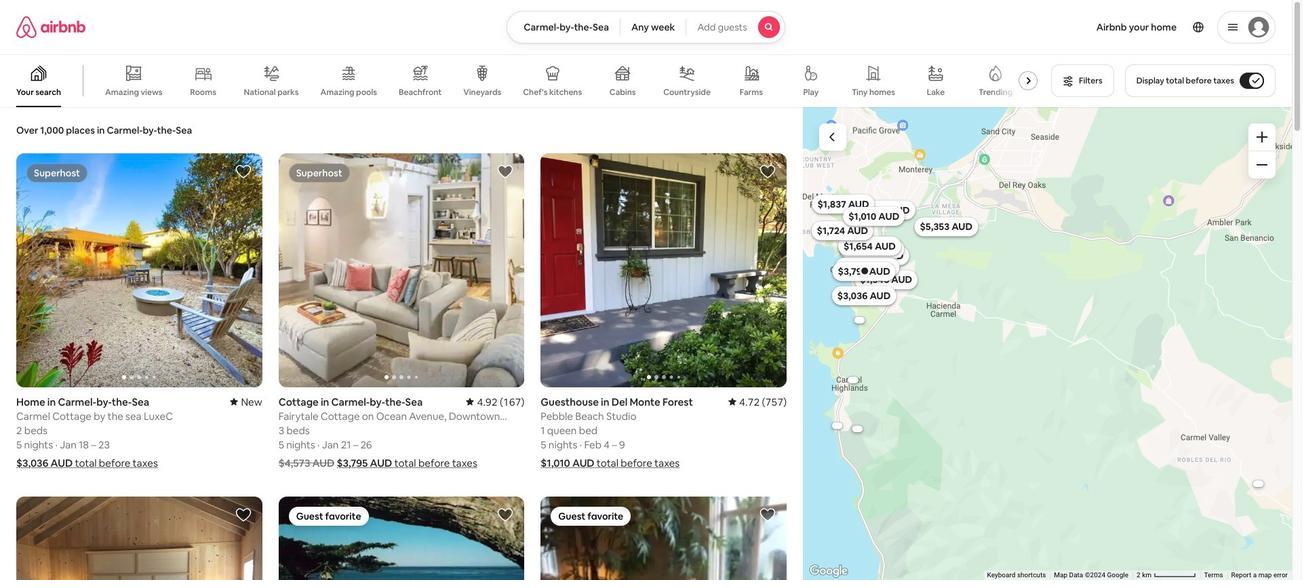 Task type: vqa. For each thing, say whether or not it's contained in the screenshot.
group
yes



Task type: describe. For each thing, give the bounding box(es) containing it.
google map
showing 29 stays. region
[[803, 107, 1293, 580]]

zoom out image
[[1257, 159, 1268, 170]]

profile element
[[802, 0, 1276, 54]]

zoom in image
[[1257, 132, 1268, 143]]

add to wishlist: cottage in carmel-by-the-sea image
[[498, 164, 514, 180]]

add to wishlist: home in carmel-by-the-sea image
[[235, 164, 252, 180]]

add to wishlist: guesthouse in del monte forest image
[[760, 164, 776, 180]]



Task type: locate. For each thing, give the bounding box(es) containing it.
google image
[[807, 563, 852, 580]]

4.92 out of 5 average rating,  167 reviews image
[[466, 395, 525, 408]]

add to wishlist: condo in carmel-by-the-sea image
[[760, 507, 776, 523]]

add to wishlist: cottage in pebble beach image
[[235, 507, 252, 523]]

new place to stay image
[[230, 395, 262, 408]]

None search field
[[507, 11, 786, 43]]

add to wishlist: guesthouse in carmel image
[[498, 507, 514, 523]]

4.72 out of 5 average rating,  757 reviews image
[[729, 395, 787, 408]]

the location you searched image
[[860, 265, 870, 276]]

group
[[0, 54, 1044, 107], [16, 153, 262, 387], [279, 153, 525, 387], [541, 153, 787, 387], [16, 496, 262, 580], [279, 496, 525, 580], [541, 496, 787, 580]]



